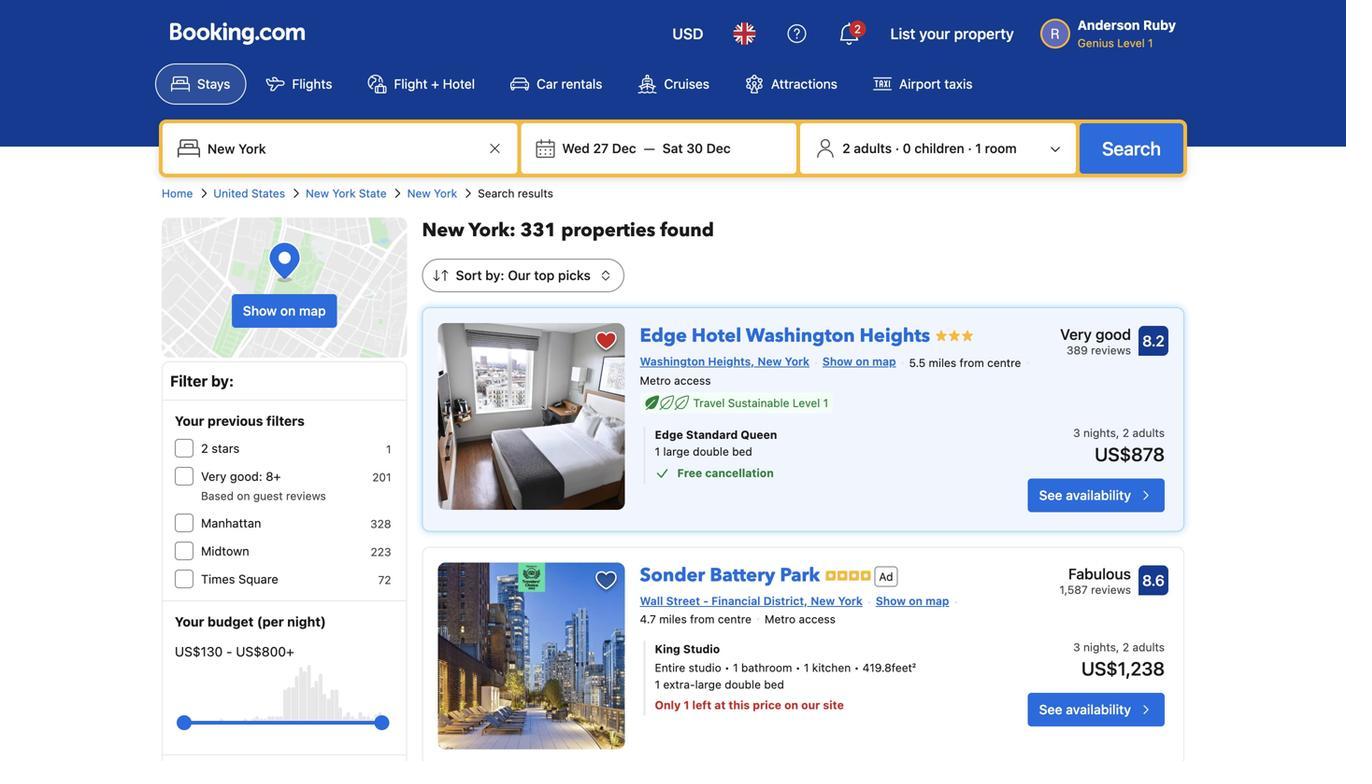 Task type: vqa. For each thing, say whether or not it's contained in the screenshot.


Task type: describe. For each thing, give the bounding box(es) containing it.
entire
[[655, 662, 686, 675]]

usd
[[673, 25, 704, 43]]

search for search results
[[478, 187, 515, 200]]

0 horizontal spatial washington
[[640, 355, 705, 368]]

very good: 8+
[[201, 470, 281, 484]]

usd button
[[661, 11, 715, 56]]

wed 27 dec — sat 30 dec
[[562, 141, 731, 156]]

centre for 4.7 miles from centre
[[718, 613, 752, 626]]

wed 27 dec button
[[555, 132, 644, 165]]

2 inside 3 nights , 2 adults us$878
[[1123, 427, 1129, 440]]

airport taxis link
[[857, 64, 989, 105]]

1 down entire
[[655, 679, 660, 692]]

your previous filters
[[175, 414, 305, 429]]

show on map for edge hotel washington heights
[[823, 355, 896, 368]]

king studio entire studio • 1 bathroom • 1 kitchen • 419.8feet² 1 extra-large double bed only 1 left at this price on our site
[[655, 643, 916, 712]]

sustainable
[[728, 397, 790, 410]]

fabulous
[[1069, 566, 1131, 584]]

2 adults · 0 children · 1 room
[[843, 141, 1017, 156]]

site
[[823, 699, 844, 712]]

sonder
[[640, 563, 705, 589]]

king studio link
[[655, 641, 971, 658]]

cruises link
[[622, 64, 726, 105]]

king
[[655, 643, 680, 656]]

8.6
[[1143, 572, 1165, 590]]

3 for edge hotel washington heights
[[1073, 427, 1080, 440]]

adults inside dropdown button
[[854, 141, 892, 156]]

york:
[[469, 218, 516, 244]]

found
[[660, 218, 714, 244]]

us$878
[[1095, 444, 1165, 466]]

metro inside 5.5 miles from centre metro access
[[640, 375, 671, 388]]

miles for 4.7
[[659, 613, 687, 626]]

3 nights , 2 adults us$1,238
[[1073, 641, 1165, 680]]

sort
[[456, 268, 482, 283]]

financial
[[712, 595, 761, 608]]

map for edge hotel washington heights
[[872, 355, 896, 368]]

1 • from the left
[[725, 662, 730, 675]]

1 · from the left
[[895, 141, 899, 156]]

edge for edge hotel washington heights
[[640, 323, 687, 349]]

2 button
[[827, 11, 872, 56]]

2 adults · 0 children · 1 room button
[[808, 131, 1069, 166]]

(per
[[257, 615, 284, 630]]

3 • from the left
[[854, 662, 859, 675]]

our
[[508, 268, 531, 283]]

taxis
[[945, 76, 973, 92]]

car rentals
[[537, 76, 603, 92]]

new down the "edge hotel washington heights"
[[758, 355, 782, 368]]

show inside button
[[243, 303, 277, 319]]

room
[[985, 141, 1017, 156]]

times
[[201, 573, 235, 587]]

list
[[891, 25, 916, 43]]

sonder battery park image
[[438, 563, 625, 750]]

see availability link for edge hotel washington heights
[[1028, 479, 1165, 513]]

attractions
[[771, 76, 838, 92]]

based on guest reviews
[[201, 490, 326, 503]]

good
[[1096, 326, 1131, 344]]

0 vertical spatial double
[[693, 446, 729, 459]]

your for your previous filters
[[175, 414, 204, 429]]

on inside button
[[280, 303, 296, 319]]

on inside king studio entire studio • 1 bathroom • 1 kitchen • 419.8feet² 1 extra-large double bed only 1 left at this price on our site
[[785, 699, 799, 712]]

new york link
[[407, 185, 457, 202]]

—
[[644, 141, 655, 156]]

your budget (per night)
[[175, 615, 326, 630]]

show for edge hotel washington heights
[[823, 355, 853, 368]]

property
[[954, 25, 1014, 43]]

ad
[[879, 571, 893, 584]]

only
[[655, 699, 681, 712]]

top
[[534, 268, 555, 283]]

stays link
[[155, 64, 246, 105]]

bed inside king studio entire studio • 1 bathroom • 1 kitchen • 419.8feet² 1 extra-large double bed only 1 left at this price on our site
[[764, 679, 784, 692]]

2 dec from the left
[[707, 141, 731, 156]]

queen
[[741, 429, 777, 442]]

30
[[687, 141, 703, 156]]

travel
[[693, 397, 725, 410]]

picks
[[558, 268, 591, 283]]

see for sonder battery park
[[1039, 703, 1063, 718]]

battery
[[710, 563, 775, 589]]

2 for 2 adults · 0 children · 1 room
[[843, 141, 851, 156]]

us$1,238
[[1082, 658, 1165, 680]]

attractions link
[[729, 64, 854, 105]]

level inside anderson ruby genius level 1
[[1117, 36, 1145, 50]]

419.8feet²
[[863, 662, 916, 675]]

previous
[[208, 414, 263, 429]]

state
[[359, 187, 387, 200]]

stays
[[197, 76, 230, 92]]

midtown
[[201, 545, 249, 559]]

reviews for good
[[1091, 344, 1131, 357]]

show on map inside button
[[243, 303, 326, 319]]

show on map for sonder battery park
[[876, 595, 949, 608]]

, for edge hotel washington heights
[[1116, 427, 1120, 440]]

us$130 - us$800+
[[175, 645, 294, 660]]

389
[[1067, 344, 1088, 357]]

cruises
[[664, 76, 710, 92]]

adults for park
[[1133, 641, 1165, 655]]

united
[[213, 187, 248, 200]]

studio
[[689, 662, 721, 675]]

car
[[537, 76, 558, 92]]

flight + hotel
[[394, 76, 475, 92]]

list your property
[[891, 25, 1014, 43]]

york left search results
[[434, 187, 457, 200]]

flight
[[394, 76, 428, 92]]

fabulous 1,587 reviews
[[1060, 566, 1131, 597]]

very good element
[[1060, 323, 1131, 346]]

201
[[372, 471, 391, 484]]

scored 8.6 element
[[1139, 566, 1169, 596]]

sonder battery park link
[[640, 556, 820, 589]]

27
[[593, 141, 609, 156]]

filters
[[266, 414, 305, 429]]

your account menu anderson ruby genius level 1 element
[[1040, 8, 1184, 51]]

guest
[[253, 490, 283, 503]]

very for good
[[1060, 326, 1092, 344]]

based
[[201, 490, 234, 503]]

adults for washington
[[1133, 427, 1165, 440]]

edge hotel washington heights link
[[640, 316, 930, 349]]

1 inside anderson ruby genius level 1
[[1148, 36, 1153, 50]]

reviews inside fabulous 1,587 reviews
[[1091, 584, 1131, 597]]

+
[[431, 76, 439, 92]]

access inside 5.5 miles from centre metro access
[[674, 375, 711, 388]]

0 vertical spatial large
[[663, 446, 690, 459]]

filter
[[170, 373, 208, 390]]



Task type: locate. For each thing, give the bounding box(es) containing it.
bed down bathroom
[[764, 679, 784, 692]]

5.5 miles from centre metro access
[[640, 357, 1021, 388]]

nights up us$1,238
[[1084, 641, 1116, 655]]

miles right 5.5
[[929, 357, 957, 370]]

1 horizontal spatial dec
[[707, 141, 731, 156]]

search results updated. new york: 331 properties found. element
[[422, 218, 1185, 244]]

miles down street
[[659, 613, 687, 626]]

metro access
[[765, 613, 836, 626]]

heights
[[860, 323, 930, 349]]

kitchen
[[812, 662, 851, 675]]

2 vertical spatial reviews
[[1091, 584, 1131, 597]]

by: for sort
[[485, 268, 505, 283]]

0 vertical spatial washington
[[746, 323, 855, 349]]

level down anderson
[[1117, 36, 1145, 50]]

· left 0 at the right top
[[895, 141, 899, 156]]

night)
[[287, 615, 326, 630]]

centre left "389"
[[987, 357, 1021, 370]]

0 horizontal spatial -
[[226, 645, 232, 660]]

very up "389"
[[1060, 326, 1092, 344]]

0 horizontal spatial miles
[[659, 613, 687, 626]]

travel sustainable level 1
[[693, 397, 829, 410]]

metro down district, at bottom
[[765, 613, 796, 626]]

0 horizontal spatial from
[[690, 613, 715, 626]]

see availability for edge hotel washington heights
[[1039, 488, 1131, 504]]

very up the based
[[201, 470, 227, 484]]

0 vertical spatial search
[[1102, 137, 1161, 159]]

1 horizontal spatial from
[[960, 357, 984, 370]]

home link
[[162, 185, 193, 202]]

2 left 0 at the right top
[[843, 141, 851, 156]]

1 horizontal spatial miles
[[929, 357, 957, 370]]

1 vertical spatial see availability
[[1039, 703, 1131, 718]]

anderson ruby genius level 1
[[1078, 17, 1176, 50]]

scored 8.2 element
[[1139, 326, 1169, 356]]

edge up 1 large double bed
[[655, 429, 683, 442]]

reviews down good
[[1091, 344, 1131, 357]]

hotel inside 'link'
[[443, 76, 475, 92]]

1 down king studio link
[[804, 662, 809, 675]]

1 vertical spatial edge
[[655, 429, 683, 442]]

map
[[299, 303, 326, 319], [872, 355, 896, 368], [926, 595, 949, 608]]

1 down ruby
[[1148, 36, 1153, 50]]

2 left the list on the top of page
[[854, 22, 861, 36]]

1 vertical spatial show on map
[[823, 355, 896, 368]]

filter by:
[[170, 373, 234, 390]]

park
[[780, 563, 820, 589]]

0 vertical spatial availability
[[1066, 488, 1131, 504]]

1 vertical spatial hotel
[[692, 323, 742, 349]]

double down standard
[[693, 446, 729, 459]]

3 for sonder battery park
[[1073, 641, 1080, 655]]

cancellation
[[705, 467, 774, 480]]

reviews inside very good 389 reviews
[[1091, 344, 1131, 357]]

access up travel
[[674, 375, 711, 388]]

0 horizontal spatial level
[[793, 397, 820, 410]]

search for search
[[1102, 137, 1161, 159]]

very good 389 reviews
[[1060, 326, 1131, 357]]

states
[[251, 187, 285, 200]]

hotel right +
[[443, 76, 475, 92]]

new
[[306, 187, 329, 200], [407, 187, 431, 200], [422, 218, 464, 244], [758, 355, 782, 368], [811, 595, 835, 608]]

nights for edge hotel washington heights
[[1084, 427, 1116, 440]]

wall
[[640, 595, 663, 608]]

1 vertical spatial access
[[799, 613, 836, 626]]

1 horizontal spatial hotel
[[692, 323, 742, 349]]

5.5
[[909, 357, 926, 370]]

edge up washington heights, new york
[[640, 323, 687, 349]]

0 vertical spatial hotel
[[443, 76, 475, 92]]

from for 5.5
[[960, 357, 984, 370]]

0 vertical spatial adults
[[854, 141, 892, 156]]

nights up us$878
[[1084, 427, 1116, 440]]

• right kitchen
[[854, 662, 859, 675]]

- down budget on the left
[[226, 645, 232, 660]]

1 inside 2 adults · 0 children · 1 room dropdown button
[[975, 141, 982, 156]]

york up king studio link
[[838, 595, 863, 608]]

see availability
[[1039, 488, 1131, 504], [1039, 703, 1131, 718]]

1 vertical spatial reviews
[[286, 490, 326, 503]]

bathroom
[[741, 662, 792, 675]]

show for sonder battery park
[[876, 595, 906, 608]]

, inside 3 nights , 2 adults us$1,238
[[1116, 641, 1120, 655]]

2 inside 3 nights , 2 adults us$1,238
[[1123, 641, 1129, 655]]

0 vertical spatial reviews
[[1091, 344, 1131, 357]]

access up king studio link
[[799, 613, 836, 626]]

1 horizontal spatial •
[[795, 662, 801, 675]]

children
[[915, 141, 965, 156]]

-
[[703, 595, 709, 608], [226, 645, 232, 660]]

0
[[903, 141, 911, 156]]

see availability down 3 nights , 2 adults us$878
[[1039, 488, 1131, 504]]

ruby
[[1143, 17, 1176, 33]]

• down king studio link
[[795, 662, 801, 675]]

0 horizontal spatial large
[[663, 446, 690, 459]]

availability for sonder battery park
[[1066, 703, 1131, 718]]

availability down us$878
[[1066, 488, 1131, 504]]

1 vertical spatial level
[[793, 397, 820, 410]]

centre down 'financial'
[[718, 613, 752, 626]]

1 dec from the left
[[612, 141, 636, 156]]

1 horizontal spatial map
[[872, 355, 896, 368]]

0 vertical spatial your
[[175, 414, 204, 429]]

washington up travel
[[640, 355, 705, 368]]

328
[[370, 518, 391, 531]]

availability down us$1,238
[[1066, 703, 1131, 718]]

see availability link down us$878
[[1028, 479, 1165, 513]]

1 horizontal spatial very
[[1060, 326, 1092, 344]]

1 your from the top
[[175, 414, 204, 429]]

1 see from the top
[[1039, 488, 1063, 504]]

1 down 5.5 miles from centre metro access
[[823, 397, 829, 410]]

2 , from the top
[[1116, 641, 1120, 655]]

dec right 27
[[612, 141, 636, 156]]

level up edge standard queen link
[[793, 397, 820, 410]]

from inside 5.5 miles from centre metro access
[[960, 357, 984, 370]]

your down 'filter' at the left
[[175, 414, 204, 429]]

2 horizontal spatial show
[[876, 595, 906, 608]]

2 vertical spatial show
[[876, 595, 906, 608]]

0 vertical spatial see availability link
[[1028, 479, 1165, 513]]

1 nights from the top
[[1084, 427, 1116, 440]]

reviews
[[1091, 344, 1131, 357], [286, 490, 326, 503], [1091, 584, 1131, 597]]

1 right studio
[[733, 662, 738, 675]]

0 horizontal spatial ·
[[895, 141, 899, 156]]

2 see availability from the top
[[1039, 703, 1131, 718]]

•
[[725, 662, 730, 675], [795, 662, 801, 675], [854, 662, 859, 675]]

new up metro access
[[811, 595, 835, 608]]

0 horizontal spatial very
[[201, 470, 227, 484]]

nights for sonder battery park
[[1084, 641, 1116, 655]]

your
[[175, 414, 204, 429], [175, 615, 204, 630]]

0 vertical spatial 3
[[1073, 427, 1080, 440]]

0 vertical spatial map
[[299, 303, 326, 319]]

, inside 3 nights , 2 adults us$878
[[1116, 427, 1120, 440]]

, up us$878
[[1116, 427, 1120, 440]]

see availability link down us$1,238
[[1028, 694, 1165, 727]]

1 vertical spatial very
[[201, 470, 227, 484]]

1 vertical spatial centre
[[718, 613, 752, 626]]

0 vertical spatial see availability
[[1039, 488, 1131, 504]]

1 vertical spatial see availability link
[[1028, 694, 1165, 727]]

0 vertical spatial metro
[[640, 375, 671, 388]]

3 inside 3 nights , 2 adults us$878
[[1073, 427, 1080, 440]]

genius
[[1078, 36, 1114, 50]]

2 see from the top
[[1039, 703, 1063, 718]]

manhattan
[[201, 517, 261, 531]]

see for edge hotel washington heights
[[1039, 488, 1063, 504]]

reviews for on
[[286, 490, 326, 503]]

0 vertical spatial access
[[674, 375, 711, 388]]

square
[[238, 573, 278, 587]]

centre inside 5.5 miles from centre metro access
[[987, 357, 1021, 370]]

2 for 2 stars
[[201, 442, 208, 456]]

0 horizontal spatial •
[[725, 662, 730, 675]]

2 horizontal spatial map
[[926, 595, 949, 608]]

0 horizontal spatial show
[[243, 303, 277, 319]]

0 vertical spatial -
[[703, 595, 709, 608]]

york left 'state' at the top
[[332, 187, 356, 200]]

metro down washington heights, new york
[[640, 375, 671, 388]]

map for sonder battery park
[[926, 595, 949, 608]]

1 horizontal spatial search
[[1102, 137, 1161, 159]]

- up 4.7 miles from centre at bottom
[[703, 595, 709, 608]]

1 horizontal spatial -
[[703, 595, 709, 608]]

york down the "edge hotel washington heights"
[[785, 355, 810, 368]]

8+
[[266, 470, 281, 484]]

miles inside 5.5 miles from centre metro access
[[929, 357, 957, 370]]

bed up cancellation
[[732, 446, 752, 459]]

331
[[520, 218, 557, 244]]

0 vertical spatial very
[[1060, 326, 1092, 344]]

1 horizontal spatial metro
[[765, 613, 796, 626]]

Where are you going? field
[[200, 132, 484, 165]]

2 up us$878
[[1123, 427, 1129, 440]]

your for your budget (per night)
[[175, 615, 204, 630]]

availability for edge hotel washington heights
[[1066, 488, 1131, 504]]

0 vertical spatial centre
[[987, 357, 1021, 370]]

1 horizontal spatial washington
[[746, 323, 855, 349]]

adults up us$1,238
[[1133, 641, 1165, 655]]

1 vertical spatial availability
[[1066, 703, 1131, 718]]

edge hotel washington heights
[[640, 323, 930, 349]]

1 horizontal spatial access
[[799, 613, 836, 626]]

2 3 from the top
[[1073, 641, 1080, 655]]

car rentals link
[[495, 64, 618, 105]]

by: right 'filter' at the left
[[211, 373, 234, 390]]

see availability link for sonder battery park
[[1028, 694, 1165, 727]]

· right children
[[968, 141, 972, 156]]

1 left the left
[[684, 699, 690, 712]]

bed
[[732, 446, 752, 459], [764, 679, 784, 692]]

1 vertical spatial adults
[[1133, 427, 1165, 440]]

your up the us$130
[[175, 615, 204, 630]]

1 vertical spatial ,
[[1116, 641, 1120, 655]]

1 vertical spatial washington
[[640, 355, 705, 368]]

washington up 5.5 miles from centre metro access
[[746, 323, 855, 349]]

1 see availability link from the top
[[1028, 479, 1165, 513]]

0 vertical spatial by:
[[485, 268, 505, 283]]

see availability down us$1,238
[[1039, 703, 1131, 718]]

left
[[692, 699, 712, 712]]

new for new york
[[407, 187, 431, 200]]

0 horizontal spatial hotel
[[443, 76, 475, 92]]

search button
[[1080, 123, 1184, 174]]

from down street
[[690, 613, 715, 626]]

1 vertical spatial from
[[690, 613, 715, 626]]

your
[[919, 25, 950, 43]]

2 availability from the top
[[1066, 703, 1131, 718]]

1 vertical spatial nights
[[1084, 641, 1116, 655]]

, for sonder battery park
[[1116, 641, 1120, 655]]

new york: 331 properties found
[[422, 218, 714, 244]]

1 down edge standard queen
[[655, 446, 660, 459]]

stars
[[212, 442, 240, 456]]

4.7
[[640, 613, 656, 626]]

1 vertical spatial show
[[823, 355, 853, 368]]

1 up 201
[[386, 443, 391, 456]]

1 vertical spatial large
[[695, 679, 722, 692]]

3 inside 3 nights , 2 adults us$1,238
[[1073, 641, 1080, 655]]

by:
[[485, 268, 505, 283], [211, 373, 234, 390]]

properties
[[561, 218, 656, 244]]

0 horizontal spatial metro
[[640, 375, 671, 388]]

airport
[[899, 76, 941, 92]]

adults inside 3 nights , 2 adults us$878
[[1133, 427, 1165, 440]]

search inside search button
[[1102, 137, 1161, 159]]

2 vertical spatial adults
[[1133, 641, 1165, 655]]

nights
[[1084, 427, 1116, 440], [1084, 641, 1116, 655]]

,
[[1116, 427, 1120, 440], [1116, 641, 1120, 655]]

2 horizontal spatial •
[[854, 662, 859, 675]]

1 horizontal spatial large
[[695, 679, 722, 692]]

rentals
[[561, 76, 603, 92]]

2 · from the left
[[968, 141, 972, 156]]

2 see availability link from the top
[[1028, 694, 1165, 727]]

adults inside 3 nights , 2 adults us$1,238
[[1133, 641, 1165, 655]]

new york state link
[[306, 185, 387, 202]]

1 horizontal spatial show
[[823, 355, 853, 368]]

availability
[[1066, 488, 1131, 504], [1066, 703, 1131, 718]]

3 down "389"
[[1073, 427, 1080, 440]]

booking.com image
[[170, 22, 305, 45]]

new for new york: 331 properties found
[[422, 218, 464, 244]]

0 vertical spatial from
[[960, 357, 984, 370]]

by: for filter
[[211, 373, 234, 390]]

at
[[715, 699, 726, 712]]

double inside king studio entire studio • 1 bathroom • 1 kitchen • 419.8feet² 1 extra-large double bed only 1 left at this price on our site
[[725, 679, 761, 692]]

0 horizontal spatial access
[[674, 375, 711, 388]]

2 your from the top
[[175, 615, 204, 630]]

1 vertical spatial bed
[[764, 679, 784, 692]]

dec
[[612, 141, 636, 156], [707, 141, 731, 156]]

search results
[[478, 187, 553, 200]]

hotel up washington heights, new york
[[692, 323, 742, 349]]

large inside king studio entire studio • 1 bathroom • 1 kitchen • 419.8feet² 1 extra-large double bed only 1 left at this price on our site
[[695, 679, 722, 692]]

fabulous element
[[1060, 563, 1131, 586]]

reviews right guest
[[286, 490, 326, 503]]

large up free
[[663, 446, 690, 459]]

united states
[[213, 187, 285, 200]]

1 see availability from the top
[[1039, 488, 1131, 504]]

standard
[[686, 429, 738, 442]]

8.2
[[1143, 332, 1165, 350]]

1 vertical spatial by:
[[211, 373, 234, 390]]

adults left 0 at the right top
[[854, 141, 892, 156]]

us$800+
[[236, 645, 294, 660]]

0 vertical spatial ,
[[1116, 427, 1120, 440]]

free
[[677, 467, 702, 480]]

reviews down fabulous at bottom right
[[1091, 584, 1131, 597]]

from right 5.5
[[960, 357, 984, 370]]

1 availability from the top
[[1066, 488, 1131, 504]]

1 horizontal spatial centre
[[987, 357, 1021, 370]]

1 vertical spatial -
[[226, 645, 232, 660]]

see
[[1039, 488, 1063, 504], [1039, 703, 1063, 718]]

• right studio
[[725, 662, 730, 675]]

0 horizontal spatial bed
[[732, 446, 752, 459]]

0 horizontal spatial by:
[[211, 373, 234, 390]]

dec right 30
[[707, 141, 731, 156]]

centre for 5.5 miles from centre metro access
[[987, 357, 1021, 370]]

0 vertical spatial show on map
[[243, 303, 326, 319]]

map inside button
[[299, 303, 326, 319]]

1 horizontal spatial ·
[[968, 141, 972, 156]]

from for 4.7
[[690, 613, 715, 626]]

new right 'state' at the top
[[407, 187, 431, 200]]

home
[[162, 187, 193, 200]]

3 down 1,587 at the right of the page
[[1073, 641, 1080, 655]]

1 vertical spatial metro
[[765, 613, 796, 626]]

1 vertical spatial double
[[725, 679, 761, 692]]

search
[[1102, 137, 1161, 159], [478, 187, 515, 200]]

nights inside 3 nights , 2 adults us$878
[[1084, 427, 1116, 440]]

0 vertical spatial edge
[[640, 323, 687, 349]]

wed
[[562, 141, 590, 156]]

1 horizontal spatial bed
[[764, 679, 784, 692]]

double up this at the bottom
[[725, 679, 761, 692]]

very for good:
[[201, 470, 227, 484]]

1 vertical spatial search
[[478, 187, 515, 200]]

new down new york link
[[422, 218, 464, 244]]

0 horizontal spatial map
[[299, 303, 326, 319]]

new right states
[[306, 187, 329, 200]]

0 horizontal spatial centre
[[718, 613, 752, 626]]

0 vertical spatial bed
[[732, 446, 752, 459]]

1 3 from the top
[[1073, 427, 1080, 440]]

sort by: our top picks
[[456, 268, 591, 283]]

1 left the room
[[975, 141, 982, 156]]

flights link
[[250, 64, 348, 105]]

2 left stars
[[201, 442, 208, 456]]

2 for 2
[[854, 22, 861, 36]]

1 horizontal spatial by:
[[485, 268, 505, 283]]

1 horizontal spatial level
[[1117, 36, 1145, 50]]

72
[[378, 574, 391, 587]]

2 nights from the top
[[1084, 641, 1116, 655]]

1,587
[[1060, 584, 1088, 597]]

0 vertical spatial level
[[1117, 36, 1145, 50]]

new for new york state
[[306, 187, 329, 200]]

adults up us$878
[[1133, 427, 1165, 440]]

miles
[[929, 357, 957, 370], [659, 613, 687, 626]]

0 vertical spatial show
[[243, 303, 277, 319]]

edge for edge standard queen
[[655, 429, 683, 442]]

group
[[184, 709, 382, 739]]

very inside very good 389 reviews
[[1060, 326, 1092, 344]]

2 vertical spatial map
[[926, 595, 949, 608]]

2 vertical spatial show on map
[[876, 595, 949, 608]]

results
[[518, 187, 553, 200]]

miles for 5.5
[[929, 357, 957, 370]]

2 • from the left
[[795, 662, 801, 675]]

1 vertical spatial map
[[872, 355, 896, 368]]

0 vertical spatial nights
[[1084, 427, 1116, 440]]

see availability for sonder battery park
[[1039, 703, 1131, 718]]

1 , from the top
[[1116, 427, 1120, 440]]

0 horizontal spatial search
[[478, 187, 515, 200]]

edge hotel washington heights image
[[438, 323, 625, 510]]

washington
[[746, 323, 855, 349], [640, 355, 705, 368]]

nights inside 3 nights , 2 adults us$1,238
[[1084, 641, 1116, 655]]

large down studio
[[695, 679, 722, 692]]

show on map button
[[232, 295, 337, 328]]

united states link
[[213, 185, 285, 202]]

2 up us$1,238
[[1123, 641, 1129, 655]]

0 horizontal spatial dec
[[612, 141, 636, 156]]

1 vertical spatial your
[[175, 615, 204, 630]]

, up us$1,238
[[1116, 641, 1120, 655]]

by: left our
[[485, 268, 505, 283]]

budget
[[208, 615, 254, 630]]

1 vertical spatial miles
[[659, 613, 687, 626]]

price
[[753, 699, 782, 712]]

4.7 miles from centre
[[640, 613, 752, 626]]



